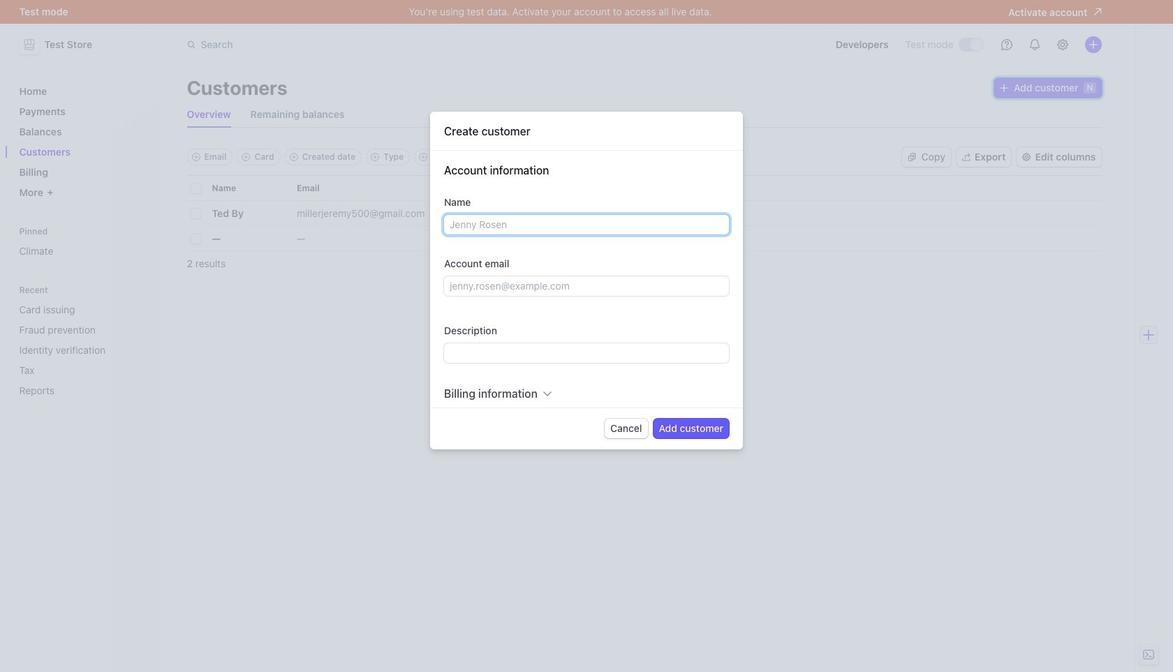 Task type: describe. For each thing, give the bounding box(es) containing it.
svg image
[[908, 153, 916, 161]]

add created date image
[[290, 153, 298, 161]]

Select item checkbox
[[191, 234, 201, 244]]

1 recent element from the top
[[14, 285, 151, 402]]

add more filters image
[[419, 153, 428, 161]]

add email image
[[192, 153, 200, 161]]

2 recent element from the top
[[14, 298, 151, 402]]



Task type: locate. For each thing, give the bounding box(es) containing it.
toolbar
[[187, 149, 486, 166]]

pinned element
[[14, 226, 151, 263]]

None search field
[[178, 32, 572, 58]]

tab list
[[187, 102, 1102, 128]]

core navigation links element
[[14, 80, 151, 204]]

Select item checkbox
[[191, 209, 201, 219]]

add card image
[[242, 153, 250, 161]]

None text field
[[444, 343, 729, 363]]

svg image
[[1000, 84, 1009, 92]]

Select All checkbox
[[191, 184, 201, 194]]

Jenny Rosen text field
[[444, 215, 729, 234]]

jenny.rosen@example.com email field
[[444, 276, 729, 296]]

recent element
[[14, 285, 151, 402], [14, 298, 151, 402]]

add type image
[[371, 153, 380, 161]]



Task type: vqa. For each thing, say whether or not it's contained in the screenshot.
left The Money
no



